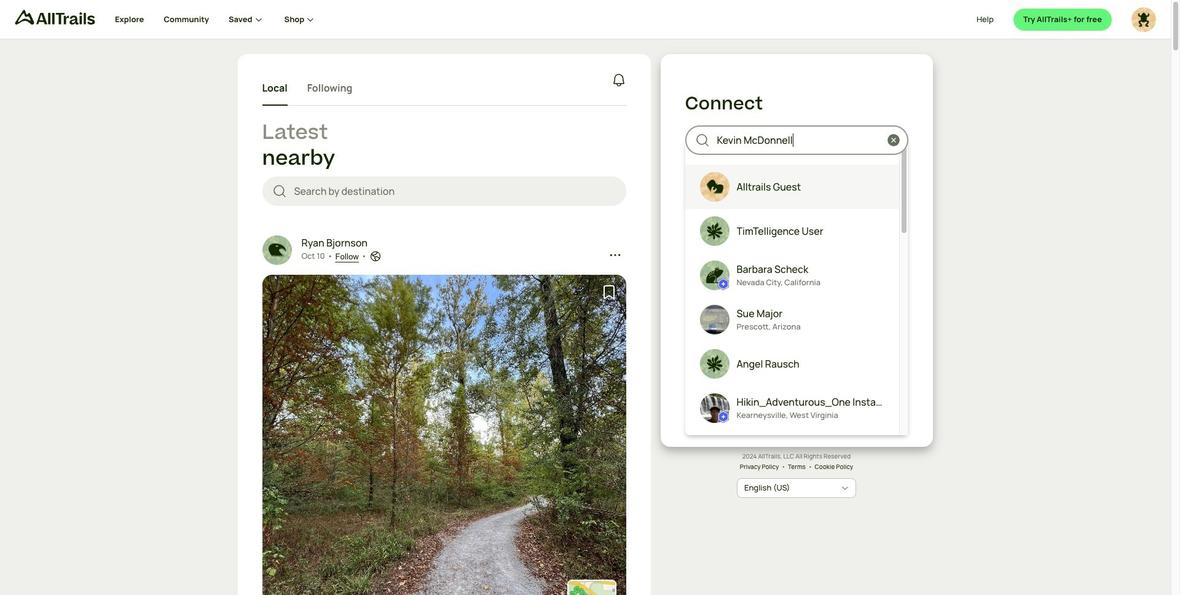Task type: locate. For each thing, give the bounding box(es) containing it.
tab list
[[262, 71, 353, 105]]

dialog
[[0, 0, 1180, 595]]

navigate previous image
[[276, 451, 288, 463]]

None search field
[[262, 177, 626, 206]]

Search by destination field
[[294, 184, 616, 199]]

james image
[[1132, 7, 1156, 32]]

cookie consent banner dialog
[[15, 537, 1156, 580]]

timtelligence user image
[[700, 216, 729, 246]]

angel rausch image
[[700, 349, 729, 378]]

ryan bjornson image
[[262, 236, 292, 265]]

navigate next image
[[600, 451, 613, 463]]

more options image
[[609, 249, 621, 261]]

alltrails guest image
[[700, 172, 729, 201]]

None search field
[[685, 125, 908, 474]]

notifications image
[[611, 72, 626, 87]]



Task type: describe. For each thing, give the bounding box(es) containing it.
clear image
[[886, 133, 901, 147]]

add to list image
[[602, 285, 616, 300]]

icon image
[[685, 169, 715, 199]]

Search for a member field
[[717, 133, 880, 147]]

hikin_adventurous_one instagram image
[[700, 393, 729, 423]]

barbara scheck image
[[700, 260, 729, 290]]

sue major image
[[700, 305, 729, 334]]



Task type: vqa. For each thing, say whether or not it's contained in the screenshot.
icon
yes



